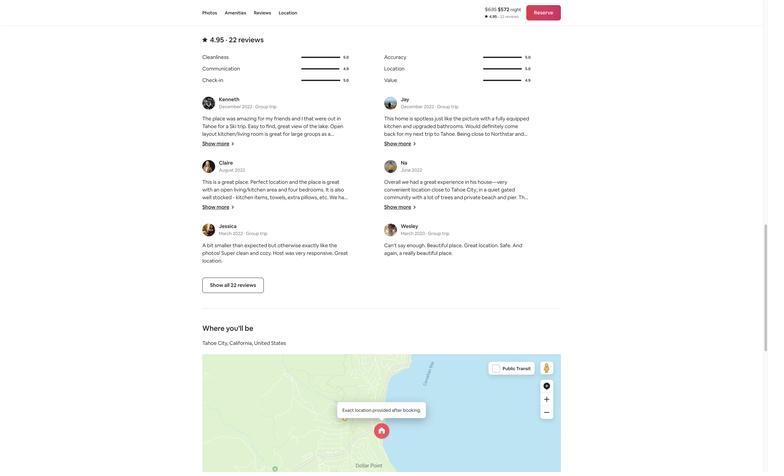 Task type: locate. For each thing, give the bounding box(es) containing it.
exactly
[[302, 242, 319, 249]]

this
[[384, 115, 394, 122], [202, 179, 212, 186]]

1 horizontal spatial location.
[[479, 242, 499, 249]]

group inside wesley march 2020 · group trip
[[428, 231, 441, 237]]

december for kenneth
[[219, 104, 241, 110]]

wesley image
[[384, 224, 397, 237], [384, 224, 397, 237]]

place up bedrooms.
[[308, 179, 321, 186]]

united
[[254, 340, 270, 347]]

private
[[464, 194, 481, 201]]

well
[[202, 194, 212, 201]]

show more down back
[[384, 140, 411, 147]]

and
[[292, 115, 301, 122], [403, 123, 412, 130], [515, 131, 524, 138], [289, 179, 298, 186], [278, 187, 287, 193], [454, 194, 463, 201], [498, 194, 507, 201], [276, 202, 285, 209], [307, 202, 316, 209], [421, 202, 430, 209], [223, 217, 232, 224], [250, 250, 259, 257]]

2 horizontal spatial place
[[308, 179, 321, 186]]

area up towels,
[[267, 187, 277, 193]]

groups
[[304, 131, 321, 138]]

place.
[[235, 179, 249, 186], [449, 242, 463, 249], [439, 250, 453, 257]]

show for this is a great place. perfect location and the place is great with an open living/kitchen area and four bedrooms. it is also well stocked - kitchen items, towels, extra pillows, etc. we had a spectacular time at the place and complex and never felt the need to leave - especially with the lake, pool, play structure for the kids, and walking/hiking trails.
[[202, 204, 216, 211]]

1 vertical spatial close
[[432, 187, 444, 193]]

1 horizontal spatial march
[[401, 231, 414, 237]]

0 vertical spatial we
[[402, 179, 409, 186]]

your stay location, map pin image
[[374, 423, 390, 439]]

0 horizontal spatial i
[[302, 115, 303, 122]]

1 vertical spatial that
[[463, 202, 473, 209]]

0 horizontal spatial close
[[432, 187, 444, 193]]

1 vertical spatial place
[[308, 179, 321, 186]]

· inside jay december 2022 · group trip
[[435, 104, 436, 110]]

2022 inside the claire august 2022
[[235, 167, 245, 173]]

show more button for this home is spotless just like the picture with a fully equipped kitchen and upgraded bathrooms. would definitely come back for my next trip to tahoe. being close to northstar and safeway is a added bonus!
[[384, 140, 416, 147]]

the inside a bit smaller than expected but otherwise exactly like the photos! super clean and cozy. host was very responsive. great location.
[[329, 242, 337, 249]]

group up just
[[437, 104, 450, 110]]

· inside kenneth december 2022 · group trip
[[253, 104, 254, 110]]

the right pier.
[[519, 194, 528, 201]]

close up lot
[[432, 187, 444, 193]]

location up towels,
[[269, 179, 288, 186]]

accuracy
[[384, 54, 406, 61]]

the up "layout"
[[202, 115, 211, 122]]

show inside button
[[210, 282, 223, 289]]

0 vertical spatial location.
[[479, 242, 499, 249]]

more
[[217, 140, 229, 147], [399, 140, 411, 147], [217, 204, 229, 211], [399, 204, 411, 211]]

1 vertical spatial 4.9
[[525, 78, 531, 83]]

close inside the this home is spotless just like the picture with a fully equipped kitchen and upgraded bathrooms. would definitely come back for my next trip to tahoe. being close to northstar and safeway is a added bonus!
[[472, 131, 484, 138]]

2022 right august
[[235, 167, 245, 173]]

1 horizontal spatial like
[[424, 210, 432, 216]]

trip inside kenneth december 2022 · group trip
[[269, 104, 277, 110]]

great up it
[[327, 179, 340, 186]]

the right at
[[253, 202, 261, 209]]

for inside this is a great place. perfect location and the place is great with an open living/kitchen area and four bedrooms. it is also well stocked - kitchen items, towels, extra pillows, etc. we had a spectacular time at the place and complex and never felt the need to leave - especially with the lake, pool, play structure for the kids, and walking/hiking trails.
[[341, 210, 348, 216]]

had inside this is a great place. perfect location and the place is great with an open living/kitchen area and four bedrooms. it is also well stocked - kitchen items, towels, extra pillows, etc. we had a spectacular time at the place and complex and never felt the need to leave - especially with the lake, pool, play structure for the kids, and walking/hiking trails.
[[339, 194, 347, 201]]

0 horizontal spatial would
[[409, 210, 423, 216]]

0 vertical spatial my
[[266, 115, 273, 122]]

states
[[271, 340, 286, 347]]

a down the na june 2022
[[420, 179, 423, 186]]

trip
[[269, 104, 277, 110], [451, 104, 459, 110], [425, 131, 433, 138], [260, 231, 267, 237], [442, 231, 450, 237]]

1 vertical spatial i
[[407, 210, 408, 216]]

trip for wesley
[[442, 231, 450, 237]]

claire image
[[202, 160, 215, 173]]

great
[[278, 123, 290, 130], [269, 131, 282, 138], [222, 179, 234, 186], [327, 179, 340, 186], [424, 179, 437, 186]]

kenneth december 2022 · group trip
[[219, 96, 277, 110]]

1 march from the left
[[219, 231, 232, 237]]

1 vertical spatial was
[[400, 202, 409, 209]]

trip for jessica
[[260, 231, 267, 237]]

show for overall we had a great experience in his house—very convenient location close to tahoe city; in a quiet gated community with a lot of trees and private beach and pier. the house was nice and clean, with all that we would need. the only area i would like to see improved is that the bunk beds can be sturdier!
[[384, 204, 398, 211]]

was inside the place was amazing for my friends and i that were out in tahoe for a ski trip. easy to find, great view of the lake. open layout kitchen/living room is great for large groups as a hangout spot
[[226, 115, 236, 122]]

that
[[304, 115, 314, 122], [463, 202, 473, 209], [477, 210, 487, 216]]

0 horizontal spatial -
[[233, 194, 235, 201]]

trip up friends
[[269, 104, 277, 110]]

reviews inside button
[[238, 282, 256, 289]]

zoom in image
[[544, 397, 550, 402]]

amenities
[[225, 10, 246, 16]]

0 vertical spatial close
[[472, 131, 484, 138]]

kitchen inside the this home is spotless just like the picture with a fully equipped kitchen and upgraded bathrooms. would definitely come back for my next trip to tahoe. being close to northstar and safeway is a added bonus!
[[384, 123, 402, 130]]

area inside this is a great place. perfect location and the place is great with an open living/kitchen area and four bedrooms. it is also well stocked - kitchen items, towels, extra pillows, etc. we had a spectacular time at the place and complex and never felt the need to leave - especially with the lake, pool, play structure for the kids, and walking/hiking trails.
[[267, 187, 277, 193]]

stocked
[[213, 194, 232, 201]]

0 vertical spatial -
[[233, 194, 235, 201]]

trip inside wesley march 2020 · group trip
[[442, 231, 450, 237]]

in inside the place was amazing for my friends and i that were out in tahoe for a ski trip. easy to find, great view of the lake. open layout kitchen/living room is great for large groups as a hangout spot
[[337, 115, 341, 122]]

a inside can't say enough. beautiful place. great location. safe. and again, a really beautiful place.
[[399, 250, 402, 257]]

5.0 for location
[[525, 66, 531, 72]]

2 vertical spatial was
[[285, 250, 294, 257]]

we up convenient
[[402, 179, 409, 186]]

clean,
[[431, 202, 445, 209]]

structure
[[318, 210, 340, 216]]

1 vertical spatial great
[[335, 250, 348, 257]]

had inside overall we had a great experience in his house—very convenient location close to tahoe city; in a quiet gated community with a lot of trees and private beach and pier. the house was nice and clean, with all that we would need. the only area i would like to see improved is that the bunk beds can be sturdier!
[[410, 179, 419, 186]]

and down the expected
[[250, 250, 259, 257]]

0 horizontal spatial december
[[219, 104, 241, 110]]

otherwise
[[278, 242, 301, 249]]

more down kitchen/living
[[217, 140, 229, 147]]

had down also
[[339, 194, 347, 201]]

0 horizontal spatial kitchen
[[236, 194, 253, 201]]

0 vertical spatial of
[[303, 123, 308, 130]]

4.9 out of 5.0 image
[[301, 68, 340, 70], [301, 68, 339, 70], [483, 80, 522, 81], [483, 80, 521, 81]]

was down community
[[400, 202, 409, 209]]

group up the expected
[[246, 231, 259, 237]]

2 vertical spatial place
[[262, 202, 275, 209]]

· right 2020
[[426, 231, 427, 237]]

like inside a bit smaller than expected but otherwise exactly like the photos! super clean and cozy. host was very responsive. great location.
[[320, 242, 328, 249]]

1 horizontal spatial close
[[472, 131, 484, 138]]

trip for kenneth
[[269, 104, 277, 110]]

22
[[500, 14, 505, 19], [229, 35, 237, 44], [231, 282, 237, 289]]

the up trails.
[[274, 210, 282, 216]]

2 horizontal spatial that
[[477, 210, 487, 216]]

great inside overall we had a great experience in his house—very convenient location close to tahoe city; in a quiet gated community with a lot of trees and private beach and pier. the house was nice and clean, with all that we would need. the only area i would like to see improved is that the bunk beds can be sturdier!
[[424, 179, 437, 186]]

more down stocked
[[217, 204, 229, 211]]

be right you'll
[[245, 324, 253, 333]]

of
[[303, 123, 308, 130], [435, 194, 440, 201]]

items,
[[255, 194, 269, 201]]

claire image
[[202, 160, 215, 173]]

great inside a bit smaller than expected but otherwise exactly like the photos! super clean and cozy. host was very responsive. great location.
[[335, 250, 348, 257]]

felt
[[332, 202, 340, 209]]

0 horizontal spatial location
[[269, 179, 288, 186]]

location. inside a bit smaller than expected but otherwise exactly like the photos! super clean and cozy. host was very responsive. great location.
[[202, 258, 223, 264]]

and right 'trees'
[[454, 194, 463, 201]]

bathrooms.
[[437, 123, 464, 130]]

show more button down community
[[384, 204, 416, 211]]

tahoe up "layout"
[[202, 123, 217, 130]]

location.
[[479, 242, 499, 249], [202, 258, 223, 264]]

the up bedrooms.
[[299, 179, 307, 186]]

0 horizontal spatial location.
[[202, 258, 223, 264]]

city;
[[467, 187, 478, 193]]

this up well
[[202, 179, 212, 186]]

trip inside jessica march 2022 · group trip
[[260, 231, 267, 237]]

0 vertical spatial i
[[302, 115, 303, 122]]

0 horizontal spatial place
[[213, 115, 225, 122]]

2 vertical spatial like
[[320, 242, 328, 249]]

show all 22 reviews
[[210, 282, 256, 289]]

enough.
[[407, 242, 426, 249]]

tahoe inside the place was amazing for my friends and i that were out in tahoe for a ski trip. easy to find, great view of the lake. open layout kitchen/living room is great for large groups as a hangout spot
[[202, 123, 217, 130]]

1 horizontal spatial all
[[457, 202, 462, 209]]

overall we had a great experience in his house—very convenient location close to tahoe city; in a quiet gated community with a lot of trees and private beach and pier. the house was nice and clean, with all that we would need. the only area i would like to see improved is that the bunk beds can be sturdier!
[[384, 179, 528, 224]]

like inside overall we had a great experience in his house—very convenient location close to tahoe city; in a quiet gated community with a lot of trees and private beach and pier. the house was nice and clean, with all that we would need. the only area i would like to see improved is that the bunk beds can be sturdier!
[[424, 210, 432, 216]]

zoom out image
[[544, 410, 550, 415]]

december inside kenneth december 2022 · group trip
[[219, 104, 241, 110]]

0 horizontal spatial march
[[219, 231, 232, 237]]

etc.
[[320, 194, 328, 201]]

i inside overall we had a great experience in his house—very convenient location close to tahoe city; in a quiet gated community with a lot of trees and private beach and pier. the house was nice and clean, with all that we would need. the only area i would like to see improved is that the bunk beds can be sturdier!
[[407, 210, 408, 216]]

is right improved
[[473, 210, 476, 216]]

5.0 out of 5.0 image
[[301, 57, 340, 58], [301, 57, 340, 58], [483, 57, 522, 58], [483, 57, 522, 58], [483, 68, 522, 70], [483, 68, 522, 70], [301, 80, 340, 81], [301, 80, 340, 81]]

to up 'trees'
[[445, 187, 450, 193]]

we
[[402, 179, 409, 186], [474, 202, 481, 209]]

march down wesley
[[401, 231, 414, 237]]

· down $635 $572 night on the top of the page
[[498, 14, 499, 19]]

beds
[[510, 210, 522, 216]]

2 horizontal spatial like
[[445, 115, 452, 122]]

1 vertical spatial like
[[424, 210, 432, 216]]

1 horizontal spatial i
[[407, 210, 408, 216]]

4.95 · 22 reviews down $572
[[490, 14, 519, 19]]

photos!
[[202, 250, 220, 257]]

in left his
[[465, 179, 469, 186]]

4.9 for communication
[[343, 66, 349, 72]]

i
[[302, 115, 303, 122], [407, 210, 408, 216]]

1 horizontal spatial great
[[464, 242, 478, 249]]

1 vertical spatial 22
[[229, 35, 237, 44]]

· inside wesley march 2020 · group trip
[[426, 231, 427, 237]]

june
[[401, 167, 411, 173]]

the up groups
[[309, 123, 317, 130]]

2022 up the 'amazing'
[[242, 104, 252, 110]]

0 vertical spatial this
[[384, 115, 394, 122]]

show for the place was amazing for my friends and i that were out in tahoe for a ski trip. easy to find, great view of the lake. open layout kitchen/living room is great for large groups as a hangout spot
[[202, 140, 216, 147]]

· inside jessica march 2022 · group trip
[[244, 231, 245, 237]]

· for jay
[[435, 104, 436, 110]]

1 vertical spatial kitchen
[[236, 194, 253, 201]]

group up the 'amazing'
[[255, 104, 268, 110]]

all inside overall we had a great experience in his house—very convenient location close to tahoe city; in a quiet gated community with a lot of trees and private beach and pier. the house was nice and clean, with all that we would need. the only area i would like to see improved is that the bunk beds can be sturdier!
[[457, 202, 462, 209]]

close down would
[[472, 131, 484, 138]]

1 horizontal spatial this
[[384, 115, 394, 122]]

trip for jay
[[451, 104, 459, 110]]

march for jessica
[[219, 231, 232, 237]]

2022 for great
[[235, 167, 245, 173]]

0 horizontal spatial that
[[304, 115, 314, 122]]

place. for great
[[235, 179, 249, 186]]

march inside jessica march 2022 · group trip
[[219, 231, 232, 237]]

extra
[[288, 194, 300, 201]]

1 horizontal spatial 4.95
[[490, 14, 497, 19]]

of inside the place was amazing for my friends and i that were out in tahoe for a ski trip. easy to find, great view of the lake. open layout kitchen/living room is great for large groups as a hangout spot
[[303, 123, 308, 130]]

we down private
[[474, 202, 481, 209]]

0 horizontal spatial was
[[226, 115, 236, 122]]

1 horizontal spatial december
[[401, 104, 423, 110]]

0 vertical spatial that
[[304, 115, 314, 122]]

place. down beautiful
[[439, 250, 453, 257]]

show
[[202, 140, 216, 147], [384, 140, 398, 147], [202, 204, 216, 211], [384, 204, 398, 211], [210, 282, 223, 289]]

2 march from the left
[[401, 231, 414, 237]]

0 vertical spatial all
[[457, 202, 462, 209]]

$572
[[498, 6, 510, 13]]

group up beautiful
[[428, 231, 441, 237]]

for left 'ski'
[[218, 123, 225, 130]]

trip inside the this home is spotless just like the picture with a fully equipped kitchen and upgraded bathrooms. would definitely come back for my next trip to tahoe. being close to northstar and safeway is a added bonus!
[[425, 131, 433, 138]]

1 vertical spatial 4.95 · 22 reviews
[[210, 35, 264, 44]]

location up lot
[[412, 187, 431, 193]]

tahoe inside overall we had a great experience in his house—very convenient location close to tahoe city; in a quiet gated community with a lot of trees and private beach and pier. the house was nice and clean, with all that we would need. the only area i would like to see improved is that the bunk beds can be sturdier!
[[451, 187, 466, 193]]

2022 for spotless
[[424, 104, 434, 110]]

0 vertical spatial had
[[410, 179, 419, 186]]

· up cleanliness
[[226, 35, 227, 44]]

4.95 up cleanliness
[[210, 35, 224, 44]]

great up lot
[[424, 179, 437, 186]]

2022 right june
[[412, 167, 422, 173]]

tahoe.
[[441, 131, 456, 138]]

0 horizontal spatial area
[[267, 187, 277, 193]]

show more down community
[[384, 204, 411, 211]]

1 vertical spatial we
[[474, 202, 481, 209]]

this for this is a great place. perfect location and the place is great with an open living/kitchen area and four bedrooms. it is also well stocked - kitchen items, towels, extra pillows, etc. we had a spectacular time at the place and complex and never felt the need to leave - especially with the lake, pool, play structure for the kids, and walking/hiking trails.
[[202, 179, 212, 186]]

0 horizontal spatial like
[[320, 242, 328, 249]]

for up safeway
[[397, 131, 404, 138]]

1 vertical spatial location.
[[202, 258, 223, 264]]

0 horizontal spatial we
[[402, 179, 409, 186]]

would down beach
[[482, 202, 497, 209]]

this is a great place. perfect location and the place is great with an open living/kitchen area and four bedrooms. it is also well stocked - kitchen items, towels, extra pillows, etc. we had a spectacular time at the place and complex and never felt the need to leave - especially with the lake, pool, play structure for the kids, and walking/hiking trails.
[[202, 179, 349, 224]]

with down 'trees'
[[446, 202, 456, 209]]

group for jessica
[[246, 231, 259, 237]]

place. up the living/kitchen
[[235, 179, 249, 186]]

is right it
[[330, 187, 334, 193]]

0 vertical spatial great
[[464, 242, 478, 249]]

with inside the this home is spotless just like the picture with a fully equipped kitchen and upgraded bathrooms. would definitely come back for my next trip to tahoe. being close to northstar and safeway is a added bonus!
[[481, 115, 491, 122]]

group inside kenneth december 2022 · group trip
[[255, 104, 268, 110]]

0 horizontal spatial of
[[303, 123, 308, 130]]

0 horizontal spatial great
[[335, 250, 348, 257]]

place down items,
[[262, 202, 275, 209]]

4.9 for value
[[525, 78, 531, 83]]

5.0
[[343, 55, 349, 60], [525, 55, 531, 60], [525, 66, 531, 72], [343, 78, 349, 83]]

than
[[233, 242, 243, 249]]

1 vertical spatial my
[[405, 131, 412, 138]]

very
[[296, 250, 306, 257]]

1 horizontal spatial place
[[262, 202, 275, 209]]

see
[[440, 210, 448, 216]]

with up definitely
[[481, 115, 491, 122]]

was up 'ski'
[[226, 115, 236, 122]]

2022 inside jay december 2022 · group trip
[[424, 104, 434, 110]]

the up beds at right top
[[512, 202, 521, 209]]

1 horizontal spatial -
[[235, 210, 237, 216]]

0 vertical spatial 4.95 · 22 reviews
[[490, 14, 519, 19]]

of right lot
[[435, 194, 440, 201]]

amazing
[[237, 115, 257, 122]]

0 horizontal spatial be
[[245, 324, 253, 333]]

night
[[511, 7, 521, 12]]

show more
[[202, 140, 229, 147], [384, 140, 411, 147], [202, 204, 229, 211], [384, 204, 411, 211]]

for right "structure"
[[341, 210, 348, 216]]

place up "layout"
[[213, 115, 225, 122]]

my inside the place was amazing for my friends and i that were out in tahoe for a ski trip. easy to find, great view of the lake. open layout kitchen/living room is great for large groups as a hangout spot
[[266, 115, 273, 122]]

0 vertical spatial 4.9
[[343, 66, 349, 72]]

0 horizontal spatial 4.95
[[210, 35, 224, 44]]

for inside the this home is spotless just like the picture with a fully equipped kitchen and upgraded bathrooms. would definitely come back for my next trip to tahoe. being close to northstar and safeway is a added bonus!
[[397, 131, 404, 138]]

show more down "layout"
[[202, 140, 229, 147]]

public transit
[[503, 366, 531, 372]]

1 vertical spatial all
[[224, 282, 230, 289]]

more for is
[[399, 140, 411, 147]]

2022 up spotless
[[424, 104, 434, 110]]

claire
[[219, 160, 233, 166]]

na image
[[384, 160, 397, 173], [384, 160, 397, 173]]

for left the "large" at the left top
[[283, 131, 290, 138]]

group inside jay december 2022 · group trip
[[437, 104, 450, 110]]

the
[[453, 115, 461, 122], [309, 123, 317, 130], [299, 179, 307, 186], [253, 202, 261, 209], [341, 202, 349, 209], [274, 210, 282, 216], [488, 210, 496, 216], [202, 217, 210, 224], [329, 242, 337, 249]]

location. inside can't say enough. beautiful place. great location. safe. and again, a really beautiful place.
[[479, 242, 499, 249]]

2 horizontal spatial was
[[400, 202, 409, 209]]

next
[[413, 131, 424, 138]]

0 vertical spatial place
[[213, 115, 225, 122]]

show more button
[[202, 140, 235, 147], [384, 140, 416, 147], [202, 204, 235, 211], [384, 204, 416, 211]]

·
[[498, 14, 499, 19], [226, 35, 227, 44], [253, 104, 254, 110], [435, 104, 436, 110], [244, 231, 245, 237], [426, 231, 427, 237]]

1 vertical spatial -
[[235, 210, 237, 216]]

hangout
[[202, 139, 222, 145]]

location right reviews
[[279, 10, 297, 16]]

to inside this is a great place. perfect location and the place is great with an open living/kitchen area and four bedrooms. it is also well stocked - kitchen items, towels, extra pillows, etc. we had a spectacular time at the place and complex and never felt the need to leave - especially with the lake, pool, play structure for the kids, and walking/hiking trails.
[[216, 210, 221, 216]]

2 vertical spatial place.
[[439, 250, 453, 257]]

this inside the this home is spotless just like the picture with a fully equipped kitchen and upgraded bathrooms. would definitely come back for my next trip to tahoe. being close to northstar and safeway is a added bonus!
[[384, 115, 394, 122]]

convenient
[[384, 187, 411, 193]]

1 horizontal spatial was
[[285, 250, 294, 257]]

jessica image
[[202, 224, 215, 237], [202, 224, 215, 237]]

of for lot
[[435, 194, 440, 201]]

definitely
[[482, 123, 504, 130]]

tahoe left the city,
[[202, 340, 217, 347]]

added
[[414, 139, 429, 145]]

1 horizontal spatial would
[[482, 202, 497, 209]]

for up easy
[[258, 115, 265, 122]]

december down jay
[[401, 104, 423, 110]]

would
[[482, 202, 497, 209], [409, 210, 423, 216]]

google map
showing 3 points of interest. region
[[195, 335, 605, 472]]

friends
[[274, 115, 291, 122]]

like
[[445, 115, 452, 122], [424, 210, 432, 216], [320, 242, 328, 249]]

great
[[464, 242, 478, 249], [335, 250, 348, 257]]

0 vertical spatial the
[[202, 115, 211, 122]]

1 december from the left
[[219, 104, 241, 110]]

0 horizontal spatial 4.95 · 22 reviews
[[210, 35, 264, 44]]

2 december from the left
[[401, 104, 423, 110]]

0 vertical spatial area
[[267, 187, 277, 193]]

a
[[202, 242, 206, 249]]

again,
[[384, 250, 398, 257]]

5.0 for check-in
[[343, 78, 349, 83]]

house—very
[[478, 179, 507, 186]]

1 vertical spatial had
[[339, 194, 347, 201]]

this inside this is a great place. perfect location and the place is great with an open living/kitchen area and four bedrooms. it is also well stocked - kitchen items, towels, extra pillows, etc. we had a spectacular time at the place and complex and never felt the need to leave - especially with the lake, pool, play structure for the kids, and walking/hiking trails.
[[202, 179, 212, 186]]

location. left safe.
[[479, 242, 499, 249]]

1 horizontal spatial 4.9
[[525, 78, 531, 83]]

trip down upgraded
[[425, 131, 433, 138]]

0 horizontal spatial my
[[266, 115, 273, 122]]

and inside a bit smaller than expected but otherwise exactly like the photos! super clean and cozy. host was very responsive. great location.
[[250, 250, 259, 257]]

reviews
[[505, 14, 519, 19], [238, 35, 264, 44], [238, 282, 256, 289]]

2022 inside the na june 2022
[[412, 167, 422, 173]]

1 horizontal spatial be
[[394, 217, 400, 224]]

jay image
[[384, 97, 397, 110], [384, 97, 397, 110]]

to up the kids,
[[216, 210, 221, 216]]

of inside overall we had a great experience in his house—very convenient location close to tahoe city; in a quiet gated community with a lot of trees and private beach and pier. the house was nice and clean, with all that we would need. the only area i would like to see improved is that the bunk beds can be sturdier!
[[435, 194, 440, 201]]

december inside jay december 2022 · group trip
[[401, 104, 423, 110]]

tahoe for for
[[202, 123, 217, 130]]

also
[[335, 187, 344, 193]]

tahoe for city;
[[451, 187, 466, 193]]

is inside overall we had a great experience in his house—very convenient location close to tahoe city; in a quiet gated community with a lot of trees and private beach and pier. the house was nice and clean, with all that we would need. the only area i would like to see improved is that the bunk beds can be sturdier!
[[473, 210, 476, 216]]

and down "come"
[[515, 131, 524, 138]]

1 horizontal spatial of
[[435, 194, 440, 201]]

1 vertical spatial of
[[435, 194, 440, 201]]

place. inside this is a great place. perfect location and the place is great with an open living/kitchen area and four bedrooms. it is also well stocked - kitchen items, towels, extra pillows, etc. we had a spectacular time at the place and complex and never felt the need to leave - especially with the lake, pool, play structure for the kids, and walking/hiking trails.
[[235, 179, 249, 186]]

is right home
[[410, 115, 413, 122]]

show more for overall we had a great experience in his house—very convenient location close to tahoe city; in a quiet gated community with a lot of trees and private beach and pier. the house was nice and clean, with all that we would need. the only area i would like to see improved is that the bunk beds can be sturdier!
[[384, 204, 411, 211]]

like up responsive.
[[320, 242, 328, 249]]

kitchen up back
[[384, 123, 402, 130]]

show more for this is a great place. perfect location and the place is great with an open living/kitchen area and four bedrooms. it is also well stocked - kitchen items, towels, extra pillows, etc. we had a spectacular time at the place and complex and never felt the need to leave - especially with the lake, pool, play structure for the kids, and walking/hiking trails.
[[202, 204, 229, 211]]

drag pegman onto the map to open street view image
[[541, 362, 553, 375]]

2022 inside kenneth december 2022 · group trip
[[242, 104, 252, 110]]

was inside overall we had a great experience in his house—very convenient location close to tahoe city; in a quiet gated community with a lot of trees and private beach and pier. the house was nice and clean, with all that we would need. the only area i would like to see improved is that the bunk beds can be sturdier!
[[400, 202, 409, 209]]

would down nice
[[409, 210, 423, 216]]

area right only
[[395, 210, 406, 216]]

na june 2022
[[401, 160, 422, 173]]

four
[[288, 187, 298, 193]]

august
[[219, 167, 234, 173]]

tahoe
[[202, 123, 217, 130], [451, 187, 466, 193], [202, 340, 217, 347]]

would
[[465, 123, 481, 130]]

trip inside jay december 2022 · group trip
[[451, 104, 459, 110]]

trip up beautiful
[[442, 231, 450, 237]]

is up bedrooms.
[[322, 179, 326, 186]]

1 horizontal spatial location
[[412, 187, 431, 193]]

- right leave
[[235, 210, 237, 216]]

1 horizontal spatial kitchen
[[384, 123, 402, 130]]

with
[[481, 115, 491, 122], [202, 187, 213, 193], [412, 194, 423, 201], [446, 202, 456, 209], [262, 210, 273, 216]]

it
[[326, 187, 329, 193]]

photos
[[202, 10, 217, 16]]

0 vertical spatial was
[[226, 115, 236, 122]]

be inside overall we had a great experience in his house—very convenient location close to tahoe city; in a quiet gated community with a lot of trees and private beach and pier. the house was nice and clean, with all that we would need. the only area i would like to see improved is that the bunk beds can be sturdier!
[[394, 217, 400, 224]]

22 inside button
[[231, 282, 237, 289]]

had down june
[[410, 179, 419, 186]]

0 horizontal spatial location
[[279, 10, 297, 16]]

1 vertical spatial place.
[[449, 242, 463, 249]]

that down beach
[[477, 210, 487, 216]]

1 vertical spatial tahoe
[[451, 187, 466, 193]]

2 vertical spatial the
[[512, 202, 521, 209]]

of right view
[[303, 123, 308, 130]]

1 horizontal spatial my
[[405, 131, 412, 138]]

- right stocked
[[233, 194, 235, 201]]

public
[[503, 366, 516, 372]]

march inside wesley march 2020 · group trip
[[401, 231, 414, 237]]

list
[[200, 96, 564, 278]]

2 vertical spatial tahoe
[[202, 340, 217, 347]]

0 horizontal spatial all
[[224, 282, 230, 289]]

trip up bathrooms.
[[451, 104, 459, 110]]

1 vertical spatial area
[[395, 210, 406, 216]]

· for jessica
[[244, 231, 245, 237]]

wesley march 2020 · group trip
[[401, 223, 450, 237]]

had
[[410, 179, 419, 186], [339, 194, 347, 201]]

i inside the place was amazing for my friends and i that were out in tahoe for a ski trip. easy to find, great view of the lake. open layout kitchen/living room is great for large groups as a hangout spot
[[302, 115, 303, 122]]

1 vertical spatial reviews
[[238, 35, 264, 44]]

group inside jessica march 2022 · group trip
[[246, 231, 259, 237]]



Task type: describe. For each thing, give the bounding box(es) containing it.
a left lot
[[424, 194, 426, 201]]

large
[[291, 131, 303, 138]]

where
[[202, 324, 225, 333]]

bit
[[207, 242, 214, 249]]

and down lot
[[421, 202, 430, 209]]

can't say enough. beautiful place. great location. safe. and again, a really beautiful place.
[[384, 242, 523, 257]]

value
[[384, 77, 397, 84]]

perfect
[[251, 179, 268, 186]]

0 vertical spatial reviews
[[505, 14, 519, 19]]

pier.
[[508, 194, 518, 201]]

location inside this is a great place. perfect location and the place is great with an open living/kitchen area and four bedrooms. it is also well stocked - kitchen items, towels, extra pillows, etc. we had a spectacular time at the place and complex and never felt the need to leave - especially with the lake, pool, play structure for the kids, and walking/hiking trails.
[[269, 179, 288, 186]]

kitchen/living
[[218, 131, 250, 138]]

trails.
[[268, 217, 281, 224]]

with up nice
[[412, 194, 423, 201]]

more for was
[[217, 140, 229, 147]]

you'll
[[226, 324, 243, 333]]

the place was amazing for my friends and i that were out in tahoe for a ski trip. easy to find, great view of the lake. open layout kitchen/living room is great for large groups as a hangout spot
[[202, 115, 343, 145]]

really
[[403, 250, 416, 257]]

the inside overall we had a great experience in his house—very convenient location close to tahoe city; in a quiet gated community with a lot of trees and private beach and pier. the house was nice and clean, with all that we would need. the only area i would like to see improved is that the bunk beds can be sturdier!
[[488, 210, 496, 216]]

responsive.
[[307, 250, 333, 257]]

kenneth image
[[202, 97, 215, 110]]

1 horizontal spatial location
[[384, 65, 405, 72]]

· for kenneth
[[253, 104, 254, 110]]

5.0 for cleanliness
[[343, 55, 349, 60]]

picture
[[463, 115, 479, 122]]

a left 'ski'
[[226, 123, 229, 130]]

the inside the place was amazing for my friends and i that were out in tahoe for a ski trip. easy to find, great view of the lake. open layout kitchen/living room is great for large groups as a hangout spot
[[309, 123, 317, 130]]

wesley
[[401, 223, 418, 230]]

a down well
[[202, 202, 205, 209]]

kids,
[[211, 217, 222, 224]]

jay
[[401, 96, 409, 103]]

reviews button
[[254, 0, 271, 26]]

great up open
[[222, 179, 234, 186]]

cleanliness
[[202, 54, 229, 61]]

spotless
[[414, 115, 434, 122]]

to left see
[[433, 210, 439, 216]]

trees
[[441, 194, 453, 201]]

group for kenneth
[[255, 104, 268, 110]]

0 vertical spatial would
[[482, 202, 497, 209]]

this for this home is spotless just like the picture with a fully equipped kitchen and upgraded bathrooms. would definitely come back for my next trip to tahoe. being close to northstar and safeway is a added bonus!
[[384, 115, 394, 122]]

all inside button
[[224, 282, 230, 289]]

check-
[[202, 77, 219, 84]]

and up play
[[307, 202, 316, 209]]

reserve
[[534, 9, 553, 16]]

nice
[[410, 202, 420, 209]]

the down need on the left top
[[202, 217, 210, 224]]

in down communication on the left
[[219, 77, 223, 84]]

with up trails.
[[262, 210, 273, 216]]

great inside can't say enough. beautiful place. great location. safe. and again, a really beautiful place.
[[464, 242, 478, 249]]

spot
[[223, 139, 234, 145]]

2022 inside jessica march 2022 · group trip
[[233, 231, 243, 237]]

is inside the place was amazing for my friends and i that were out in tahoe for a ski trip. easy to find, great view of the lake. open layout kitchen/living room is great for large groups as a hangout spot
[[265, 131, 268, 138]]

great down find,
[[269, 131, 282, 138]]

never
[[317, 202, 331, 209]]

lake,
[[283, 210, 294, 216]]

we
[[330, 194, 337, 201]]

smaller
[[215, 242, 232, 249]]

0 vertical spatial location
[[279, 10, 297, 16]]

that inside the place was amazing for my friends and i that were out in tahoe for a ski trip. easy to find, great view of the lake. open layout kitchen/living room is great for large groups as a hangout spot
[[304, 115, 314, 122]]

· for wesley
[[426, 231, 427, 237]]

at
[[247, 202, 252, 209]]

to down definitely
[[485, 131, 490, 138]]

1 vertical spatial the
[[519, 194, 528, 201]]

place inside the place was amazing for my friends and i that were out in tahoe for a ski trip. easy to find, great view of the lake. open layout kitchen/living room is great for large groups as a hangout spot
[[213, 115, 225, 122]]

quiet
[[488, 187, 500, 193]]

upgraded
[[413, 123, 436, 130]]

great down friends
[[278, 123, 290, 130]]

say
[[398, 242, 406, 249]]

kitchen inside this is a great place. perfect location and the place is great with an open living/kitchen area and four bedrooms. it is also well stocked - kitchen items, towels, extra pillows, etc. we had a spectacular time at the place and complex and never felt the need to leave - especially with the lake, pool, play structure for the kids, and walking/hiking trails.
[[236, 194, 253, 201]]

show more button for overall we had a great experience in his house—very convenient location close to tahoe city; in a quiet gated community with a lot of trees and private beach and pier. the house was nice and clean, with all that we would need. the only area i would like to see improved is that the bunk beds can be sturdier!
[[384, 204, 416, 211]]

safeway
[[384, 139, 404, 145]]

the inside the place was amazing for my friends and i that were out in tahoe for a ski trip. easy to find, great view of the lake. open layout kitchen/living room is great for large groups as a hangout spot
[[202, 115, 211, 122]]

experience
[[438, 179, 464, 186]]

easy
[[248, 123, 259, 130]]

reserve button
[[526, 5, 561, 20]]

a left fully
[[492, 115, 495, 122]]

ski
[[230, 123, 236, 130]]

show more for this home is spotless just like the picture with a fully equipped kitchen and upgraded bathrooms. would definitely come back for my next trip to tahoe. being close to northstar and safeway is a added bonus!
[[384, 140, 411, 147]]

trip.
[[238, 123, 247, 130]]

group for jay
[[437, 104, 450, 110]]

$635
[[485, 6, 497, 13]]

and down towels,
[[276, 202, 285, 209]]

were
[[315, 115, 327, 122]]

bunk
[[497, 210, 509, 216]]

the right felt
[[341, 202, 349, 209]]

december for jay
[[401, 104, 423, 110]]

the inside the this home is spotless just like the picture with a fully equipped kitchen and upgraded bathrooms. would definitely come back for my next trip to tahoe. being close to northstar and safeway is a added bonus!
[[453, 115, 461, 122]]

2 vertical spatial that
[[477, 210, 487, 216]]

kenneth
[[219, 96, 240, 103]]

1 horizontal spatial 4.95 · 22 reviews
[[490, 14, 519, 19]]

and up 'four'
[[289, 179, 298, 186]]

tahoe city, california, united states
[[202, 340, 286, 347]]

jay december 2022 · group trip
[[401, 96, 459, 110]]

kenneth image
[[202, 97, 215, 110]]

especially
[[238, 210, 261, 216]]

in right the city; at the right of the page
[[479, 187, 483, 193]]

show more button for the place was amazing for my friends and i that were out in tahoe for a ski trip. easy to find, great view of the lake. open layout kitchen/living room is great for large groups as a hangout spot
[[202, 140, 235, 147]]

layout
[[202, 131, 217, 138]]

is up an
[[213, 179, 217, 186]]

is right safeway
[[405, 139, 409, 145]]

improved
[[449, 210, 472, 216]]

lot
[[428, 194, 434, 201]]

location button
[[279, 0, 297, 26]]

0 vertical spatial 22
[[500, 14, 505, 19]]

1 vertical spatial would
[[409, 210, 423, 216]]

reviews
[[254, 10, 271, 16]]

a up an
[[218, 179, 221, 186]]

open
[[221, 187, 233, 193]]

2022 for a
[[412, 167, 422, 173]]

2022 for amazing
[[242, 104, 252, 110]]

claire august 2022
[[219, 160, 245, 173]]

march for wesley
[[401, 231, 414, 237]]

with up well
[[202, 187, 213, 193]]

1 vertical spatial be
[[245, 324, 253, 333]]

5.0 for accuracy
[[525, 55, 531, 60]]

fully
[[496, 115, 506, 122]]

show more button for this is a great place. perfect location and the place is great with an open living/kitchen area and four bedrooms. it is also well stocked - kitchen items, towels, extra pillows, etc. we had a spectacular time at the place and complex and never felt the need to leave - especially with the lake, pool, play structure for the kids, and walking/hiking trails.
[[202, 204, 235, 211]]

and down home
[[403, 123, 412, 130]]

city,
[[218, 340, 228, 347]]

list containing kenneth
[[200, 96, 564, 278]]

of for view
[[303, 123, 308, 130]]

only
[[384, 210, 394, 216]]

but
[[268, 242, 276, 249]]

can
[[384, 217, 393, 224]]

view
[[291, 123, 302, 130]]

a right as
[[328, 131, 331, 138]]

and down leave
[[223, 217, 232, 224]]

time
[[235, 202, 246, 209]]

2020
[[415, 231, 425, 237]]

area inside overall we had a great experience in his house—very convenient location close to tahoe city; in a quiet gated community with a lot of trees and private beach and pier. the house was nice and clean, with all that we would need. the only area i would like to see improved is that the bunk beds can be sturdier!
[[395, 210, 406, 216]]

show for this home is spotless just like the picture with a fully equipped kitchen and upgraded bathrooms. would definitely come back for my next trip to tahoe. being close to northstar and safeway is a added bonus!
[[384, 140, 398, 147]]

and up need.
[[498, 194, 507, 201]]

was inside a bit smaller than expected but otherwise exactly like the photos! super clean and cozy. host was very responsive. great location.
[[285, 250, 294, 257]]

1 vertical spatial 4.95
[[210, 35, 224, 44]]

an
[[214, 187, 219, 193]]

pillows,
[[301, 194, 318, 201]]

clean
[[236, 250, 249, 257]]

to up bonus!
[[434, 131, 440, 138]]

this home is spotless just like the picture with a fully equipped kitchen and upgraded bathrooms. would definitely come back for my next trip to tahoe. being close to northstar and safeway is a added bonus!
[[384, 115, 529, 145]]

like inside the this home is spotless just like the picture with a fully equipped kitchen and upgraded bathrooms. would definitely come back for my next trip to tahoe. being close to northstar and safeway is a added bonus!
[[445, 115, 452, 122]]

group for wesley
[[428, 231, 441, 237]]

room
[[251, 131, 264, 138]]

just
[[435, 115, 443, 122]]

complex
[[286, 202, 306, 209]]

show all 22 reviews button
[[202, 278, 264, 293]]

jessica march 2022 · group trip
[[219, 223, 267, 237]]

$635 $572 night
[[485, 6, 521, 13]]

location inside overall we had a great experience in his house—very convenient location close to tahoe city; in a quiet gated community with a lot of trees and private beach and pier. the house was nice and clean, with all that we would need. the only area i would like to see improved is that the bunk beds can be sturdier!
[[412, 187, 431, 193]]

host
[[273, 250, 284, 257]]

and up towels,
[[278, 187, 287, 193]]

where you'll be
[[202, 324, 253, 333]]

need.
[[498, 202, 511, 209]]

sturdier!
[[401, 217, 421, 224]]

place. for beautiful
[[449, 242, 463, 249]]

a left 'added'
[[410, 139, 413, 145]]

my inside the this home is spotless just like the picture with a fully equipped kitchen and upgraded bathrooms. would definitely come back for my next trip to tahoe. being close to northstar and safeway is a added bonus!
[[405, 131, 412, 138]]

out
[[328, 115, 336, 122]]

a up beach
[[484, 187, 487, 193]]

check-in
[[202, 77, 223, 84]]

1 horizontal spatial that
[[463, 202, 473, 209]]

find,
[[266, 123, 276, 130]]

add a place to the map image
[[543, 383, 551, 390]]

more for had
[[399, 204, 411, 211]]

0 vertical spatial 4.95
[[490, 14, 497, 19]]

show more for the place was amazing for my friends and i that were out in tahoe for a ski trip. easy to find, great view of the lake. open layout kitchen/living room is great for large groups as a hangout spot
[[202, 140, 229, 147]]

expected
[[245, 242, 267, 249]]

to inside the place was amazing for my friends and i that were out in tahoe for a ski trip. easy to find, great view of the lake. open layout kitchen/living room is great for large groups as a hangout spot
[[260, 123, 265, 130]]

close inside overall we had a great experience in his house—very convenient location close to tahoe city; in a quiet gated community with a lot of trees and private beach and pier. the house was nice and clean, with all that we would need. the only area i would like to see improved is that the bunk beds can be sturdier!
[[432, 187, 444, 193]]

more for a
[[217, 204, 229, 211]]

leave
[[222, 210, 234, 216]]

and inside the place was amazing for my friends and i that were out in tahoe for a ski trip. easy to find, great view of the lake. open layout kitchen/living room is great for large groups as a hangout spot
[[292, 115, 301, 122]]

and
[[513, 242, 523, 249]]

1 horizontal spatial we
[[474, 202, 481, 209]]

overall
[[384, 179, 401, 186]]



Task type: vqa. For each thing, say whether or not it's contained in the screenshot.


